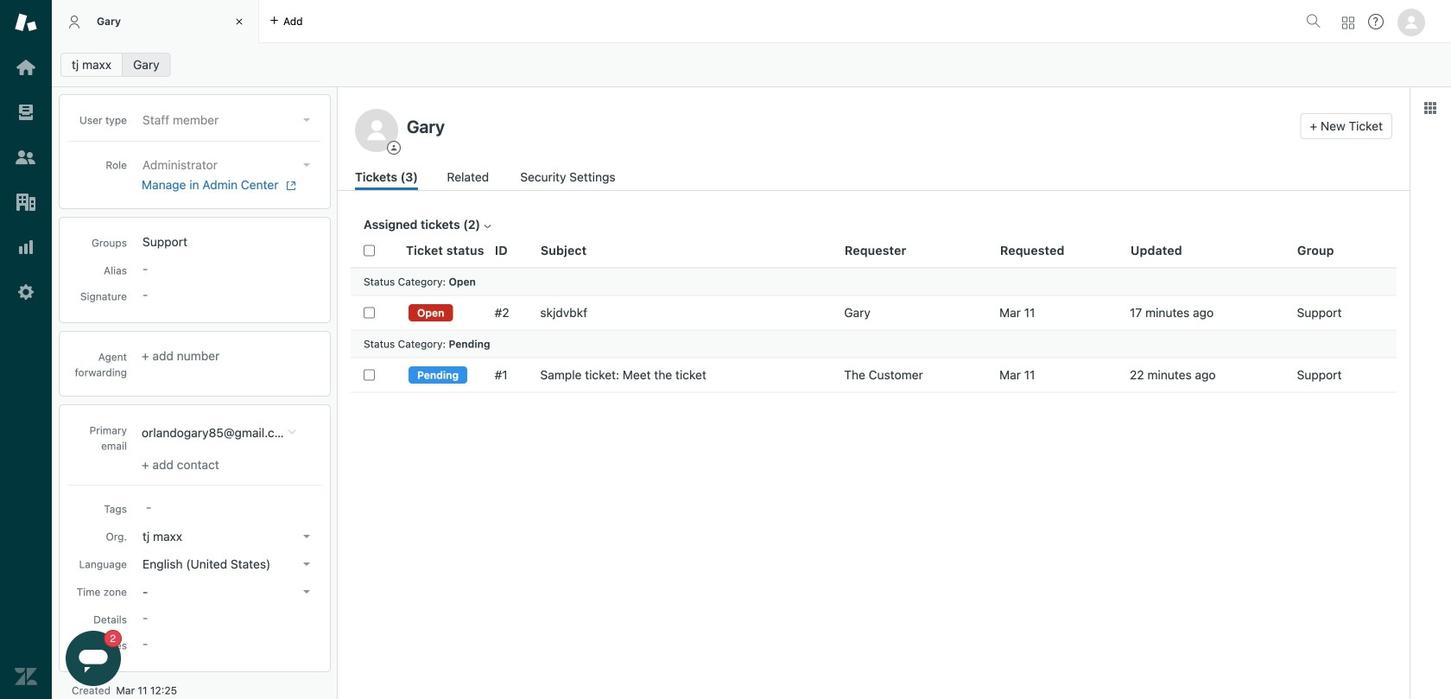 Task type: locate. For each thing, give the bounding box(es) containing it.
zendesk image
[[15, 665, 37, 688]]

zendesk support image
[[15, 11, 37, 34]]

secondary element
[[52, 48, 1452, 82]]

None checkbox
[[364, 307, 375, 318], [364, 369, 375, 381], [364, 307, 375, 318], [364, 369, 375, 381]]

arrow down image
[[303, 118, 310, 122], [303, 590, 310, 594]]

arrow down image
[[303, 163, 310, 167], [303, 535, 310, 538], [303, 563, 310, 566]]

zendesk products image
[[1343, 17, 1355, 29]]

1 vertical spatial arrow down image
[[303, 535, 310, 538]]

0 vertical spatial arrow down image
[[303, 118, 310, 122]]

main element
[[0, 0, 52, 699]]

get started image
[[15, 56, 37, 79]]

1 vertical spatial arrow down image
[[303, 590, 310, 594]]

grid
[[338, 233, 1410, 699]]

close image
[[231, 13, 248, 30]]

tab
[[52, 0, 259, 43]]

2 arrow down image from the top
[[303, 535, 310, 538]]

- field
[[139, 498, 317, 517]]

1 arrow down image from the top
[[303, 118, 310, 122]]

apps image
[[1424, 101, 1438, 115]]

0 vertical spatial arrow down image
[[303, 163, 310, 167]]

2 vertical spatial arrow down image
[[303, 563, 310, 566]]

None text field
[[402, 113, 1294, 139]]

reporting image
[[15, 236, 37, 258]]



Task type: describe. For each thing, give the bounding box(es) containing it.
tabs tab list
[[52, 0, 1300, 43]]

2 arrow down image from the top
[[303, 590, 310, 594]]

views image
[[15, 101, 37, 124]]

organizations image
[[15, 191, 37, 213]]

1 arrow down image from the top
[[303, 163, 310, 167]]

customers image
[[15, 146, 37, 169]]

Select All Tickets checkbox
[[364, 245, 375, 256]]

admin image
[[15, 281, 37, 303]]

3 arrow down image from the top
[[303, 563, 310, 566]]

get help image
[[1369, 14, 1384, 29]]



Task type: vqa. For each thing, say whether or not it's contained in the screenshot.
topmost row
no



